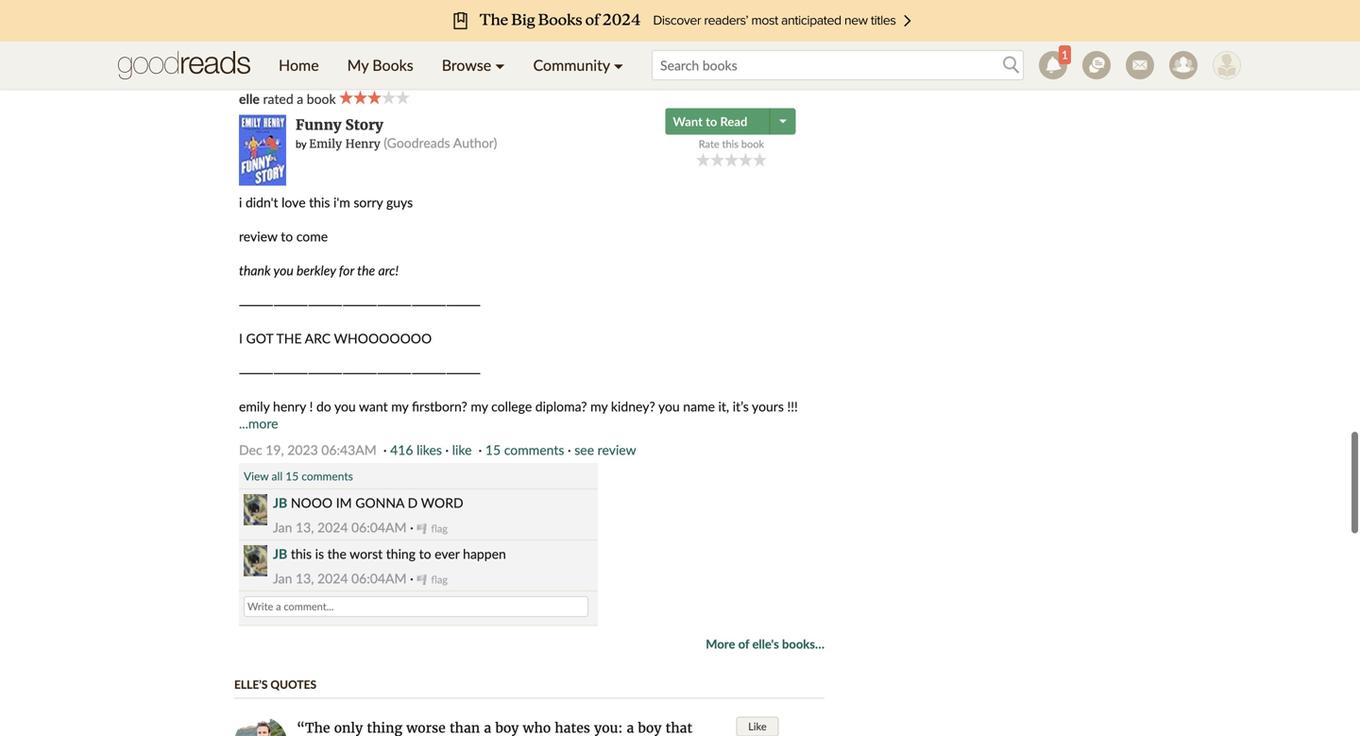 Task type: vqa. For each thing, say whether or not it's contained in the screenshot.
left the for
yes



Task type: describe. For each thing, give the bounding box(es) containing it.
inbox image
[[1126, 51, 1155, 79]]

each
[[585, 0, 613, 5]]

jb for jb nooo im gonna d word jan 13, 2024 06:04am ·
[[273, 495, 287, 511]]

dec 19, 2023 06:43am · 416 likes · like · 15 comments · see review
[[239, 442, 637, 458]]

didn't
[[246, 194, 278, 210]]

comment link
[[477, 49, 531, 65]]

i right book.
[[382, 23, 385, 39]]

like for 416
[[452, 442, 472, 458]]

most
[[276, 23, 305, 39]]

jb nooo im gonna d word jan 13, 2024 06:04am ·
[[273, 495, 464, 535]]

to for read
[[706, 114, 718, 129]]

emily
[[309, 137, 342, 151]]

...more for that
[[511, 23, 550, 39]]

3 my from the left
[[591, 398, 608, 414]]

...more link for guys
[[239, 415, 278, 431]]

worst
[[350, 546, 383, 562]]

happen
[[463, 546, 506, 562]]

· right the comment link
[[535, 49, 538, 65]]

story
[[682, 0, 711, 5]]

elle rated a book
[[239, 91, 339, 107]]

it
[[651, 6, 659, 22]]

· right 416 likes link
[[446, 442, 449, 458]]

apathetic
[[741, 6, 795, 22]]

elle's quotes
[[234, 678, 317, 691]]

jb this is the worst thing to ever happen jan 13, 2024 06:04am ·
[[273, 546, 506, 586]]

0 horizontal spatial you
[[274, 262, 294, 278]]

emily
[[239, 398, 270, 414]]

all
[[272, 469, 283, 483]]

thank you berkley for the arc!
[[239, 262, 399, 278]]

2 vertical spatial of
[[739, 636, 750, 652]]

0 vertical spatial of
[[328, 0, 339, 5]]

0 horizontal spatial book
[[307, 91, 336, 107]]

!
[[310, 398, 313, 414]]

diploma?
[[536, 398, 587, 414]]

likes for 416
[[417, 442, 442, 458]]

1 button
[[1032, 42, 1075, 89]]

dec for dec 26, 2023 06:34pm · 38 likes · like · comment · see review ·
[[239, 49, 262, 65]]

funny
[[296, 116, 342, 134]]

dec 19, 2023 06:43am link
[[239, 442, 377, 458]]

see review link for ·
[[542, 49, 603, 65]]

browse
[[442, 56, 492, 74]]

this down struck
[[434, 23, 455, 39]]

i got the arc whooooooo
[[239, 330, 432, 346]]

0 vertical spatial comments
[[504, 442, 565, 458]]

Search for books to add to your shelves search field
[[652, 50, 1024, 80]]

i'm
[[334, 194, 350, 210]]

to for come
[[281, 228, 293, 244]]

yours
[[752, 398, 784, 414]]

!!!
[[788, 398, 798, 414]]

profound
[[595, 6, 648, 22]]

the left arc! on the top of page
[[357, 262, 375, 278]]

and
[[570, 6, 591, 22]]

at
[[475, 6, 486, 22]]

the up while
[[276, 0, 295, 5]]

that
[[375, 0, 399, 5]]

2024 inside jb nooo im gonna d word jan 13, 2024 06:04am ·
[[317, 519, 348, 535]]

like link for 416 likes
[[452, 442, 472, 458]]

jb for jb this is the worst thing to ever happen jan 13, 2024 06:04am ·
[[273, 546, 287, 562]]

while
[[283, 6, 314, 22]]

my books
[[347, 56, 414, 74]]

funny story by emily henry (goodreads author)
[[296, 116, 497, 151]]

berkley
[[297, 262, 336, 278]]

0 horizontal spatial 15
[[286, 469, 299, 483]]

jan inside jb nooo im gonna d word jan 13, 2024 06:04am ·
[[273, 519, 292, 535]]

2 my from the left
[[471, 398, 488, 414]]

elle's quotes link
[[234, 678, 317, 691]]

likes for 38
[[408, 49, 433, 65]]

character's
[[616, 0, 679, 5]]

name
[[683, 398, 715, 414]]

parts
[[352, 6, 381, 22]]

want
[[673, 114, 703, 129]]

friend requests image
[[1170, 51, 1198, 79]]

38
[[389, 49, 405, 65]]

loving
[[472, 0, 506, 5]]

author)
[[453, 135, 497, 151]]

browse ▾
[[442, 56, 505, 74]]

truly
[[385, 6, 411, 22]]

browse ▾ button
[[428, 42, 519, 89]]

rate this book
[[699, 137, 764, 150]]

1 vertical spatial for
[[339, 262, 354, 278]]

henry
[[346, 137, 380, 151]]

community
[[533, 56, 610, 74]]

this left i'm
[[309, 194, 330, 210]]

emily henry link
[[309, 137, 380, 151]]

· left 38
[[383, 49, 386, 65]]

but
[[562, 0, 582, 5]]

flag link for thing
[[417, 573, 448, 586]]

Search books text field
[[652, 50, 1024, 80]]

flag for word
[[431, 522, 448, 535]]

complex
[[518, 6, 566, 22]]

more of elle's books…
[[706, 636, 825, 652]]

0 vertical spatial review
[[565, 49, 603, 65]]

more of elle's books… link
[[706, 635, 825, 652]]

· inside jb this is the worst thing to ever happen jan 13, 2024 06:04am ·
[[410, 570, 414, 586]]

dec 26, 2023 06:34pm · 38 likes · like · comment · see review ·
[[239, 49, 613, 65]]

funny story by emily henry image
[[239, 115, 286, 186]]

· down diploma?
[[568, 442, 571, 458]]

struck
[[415, 6, 450, 22]]

comment
[[477, 49, 531, 65]]

type
[[298, 0, 324, 5]]

see review link for dec 19, 2023 06:43am · 416 likes · like · 15 comments · see review
[[575, 442, 637, 458]]

2 vertical spatial review
[[598, 442, 637, 458]]

have
[[409, 0, 436, 5]]

jb link for jb this is the worst thing to ever happen jan 13, 2024 06:04am ·
[[273, 546, 287, 562]]

community ▾ button
[[519, 42, 638, 89]]

▾ for browse ▾
[[495, 56, 505, 74]]

i didn't love this i'm sorry guys
[[239, 194, 413, 210]]

view all 15 comments
[[244, 469, 353, 483]]

been
[[440, 0, 468, 5]]

funny story link
[[296, 116, 383, 134]]

quotes
[[271, 678, 317, 691]]

whooooooo
[[334, 330, 432, 346]]

nooo
[[291, 495, 333, 511]]

notifications element
[[1039, 45, 1072, 79]]

it,
[[719, 398, 730, 414]]

to inside jb this is the worst thing to ever happen jan 13, 2024 06:04am ·
[[419, 546, 431, 562]]

some
[[317, 6, 349, 22]]

like link
[[736, 717, 779, 736]]

arc!
[[378, 262, 399, 278]]

like
[[749, 720, 767, 733]]

416 likes link
[[390, 442, 442, 458]]

flag for thing
[[431, 573, 448, 586]]

this inside jb this is the worst thing to ever happen jan 13, 2024 06:04am ·
[[291, 546, 312, 562]]

1 my from the left
[[391, 398, 409, 414]]

like inside this is the type of book that i have been loving recently, but each character's story missed the mark for me. while some parts truly struck me at how complex and profound it felt, i felt too apathetic about most of the book. i felt like this could ha
[[411, 23, 430, 39]]

mark
[[781, 0, 810, 5]]

by
[[296, 137, 307, 150]]

love
[[282, 194, 306, 210]]

gonna
[[355, 495, 404, 511]]

...more link for that
[[511, 23, 550, 39]]



Task type: locate. For each thing, give the bounding box(es) containing it.
2024 down im
[[317, 519, 348, 535]]

the down some
[[323, 23, 343, 39]]

2 jb from the top
[[273, 546, 287, 562]]

0 vertical spatial for
[[239, 6, 256, 22]]

my
[[347, 56, 369, 74]]

jb inside jb this is the worst thing to ever happen jan 13, 2024 06:04am ·
[[273, 546, 287, 562]]

menu containing home
[[265, 42, 638, 89]]

jan
[[273, 519, 292, 535], [273, 570, 292, 586]]

elle
[[239, 91, 260, 107]]

0 vertical spatial jb link
[[273, 495, 287, 511]]

0 horizontal spatial for
[[239, 6, 256, 22]]

i left didn't
[[239, 194, 242, 210]]

2024 inside jb this is the worst thing to ever happen jan 13, 2024 06:04am ·
[[317, 570, 348, 586]]

0 vertical spatial like
[[411, 23, 430, 39]]

0 horizontal spatial see
[[542, 49, 561, 65]]

1 vertical spatial ...more link
[[239, 415, 278, 431]]

come
[[296, 228, 328, 244]]

0 vertical spatial 2024
[[317, 519, 348, 535]]

menu
[[265, 42, 638, 89]]

1 horizontal spatial ...more link
[[511, 23, 550, 39]]

flag
[[431, 522, 448, 535], [431, 573, 448, 586]]

2 06:04am from the top
[[352, 570, 407, 586]]

0 vertical spatial like link
[[444, 49, 463, 65]]

of down while
[[308, 23, 320, 39]]

...more down 'emily'
[[239, 415, 278, 431]]

▾ inside popup button
[[614, 56, 624, 74]]

firstborn?
[[412, 398, 468, 414]]

to left ever
[[419, 546, 431, 562]]

1 vertical spatial flag link
[[417, 573, 448, 586]]

comments up nooo
[[302, 469, 353, 483]]

jb link for jb nooo im gonna d word jan 13, 2024 06:04am ·
[[273, 495, 287, 511]]

1 vertical spatial ⸻⸻⸻⸻⸻⸻⸻
[[239, 364, 481, 380]]

1 148272362 image from the top
[[244, 494, 267, 525]]

comments down emily henry ! do you want my firstborn? my college diploma? my kidney? you name it, it's yours !!! on the bottom
[[504, 442, 565, 458]]

148272362 image for jb this is the worst thing to ever happen jan 13, 2024 06:04am ·
[[244, 545, 267, 576]]

dec left "19,"
[[239, 442, 262, 458]]

1 vertical spatial jb
[[273, 546, 287, 562]]

this down nooo
[[291, 546, 312, 562]]

0 vertical spatial dec
[[239, 49, 262, 65]]

06:04am down worst
[[352, 570, 407, 586]]

2 vertical spatial book
[[742, 137, 764, 150]]

1 horizontal spatial 15
[[486, 442, 501, 458]]

1 vertical spatial ...more
[[239, 415, 278, 431]]

1 vertical spatial flag
[[431, 573, 448, 586]]

1 vertical spatial is
[[315, 546, 324, 562]]

· left 15 comments link
[[479, 442, 482, 458]]

likes right "416"
[[417, 442, 442, 458]]

1 horizontal spatial of
[[328, 0, 339, 5]]

1 vertical spatial see
[[575, 442, 594, 458]]

148272362 image
[[244, 494, 267, 525], [244, 545, 267, 576]]

comments
[[504, 442, 565, 458], [302, 469, 353, 483]]

2 horizontal spatial my
[[591, 398, 608, 414]]

community ▾
[[533, 56, 624, 74]]

want
[[359, 398, 388, 414]]

2 horizontal spatial book
[[742, 137, 764, 150]]

0 horizontal spatial ...more link
[[239, 415, 278, 431]]

0 horizontal spatial comments
[[302, 469, 353, 483]]

how
[[490, 6, 514, 22]]

like link for 38 likes
[[444, 49, 463, 65]]

see
[[542, 49, 561, 65], [575, 442, 594, 458]]

felt down truly
[[388, 23, 407, 39]]

...more down complex
[[511, 23, 550, 39]]

1
[[1062, 48, 1069, 61]]

1 flag link from the top
[[417, 522, 448, 535]]

1 vertical spatial 2024
[[317, 570, 348, 586]]

it's
[[733, 398, 749, 414]]

1 horizontal spatial is
[[315, 546, 324, 562]]

1 horizontal spatial to
[[419, 546, 431, 562]]

2 148272362 image from the top
[[244, 545, 267, 576]]

2 horizontal spatial to
[[706, 114, 718, 129]]

2023 for 26,
[[287, 49, 318, 65]]

1 2023 from the top
[[287, 49, 318, 65]]

jan inside jb this is the worst thing to ever happen jan 13, 2024 06:04am ·
[[273, 570, 292, 586]]

of left the elle's
[[739, 636, 750, 652]]

0 vertical spatial jb
[[273, 495, 287, 511]]

1 ⸻⸻⸻⸻⸻⸻⸻ from the top
[[239, 296, 481, 312]]

emily henry ! do you want my firstborn? my college diploma? my kidney? you name it, it's yours !!!
[[239, 398, 798, 414]]

06:34pm
[[322, 49, 376, 65]]

flag down ever
[[431, 573, 448, 586]]

you
[[274, 262, 294, 278], [334, 398, 356, 414], [659, 398, 680, 414]]

0 horizontal spatial ...more
[[239, 415, 278, 431]]

review
[[565, 49, 603, 65], [239, 228, 277, 244], [598, 442, 637, 458]]

review up 'thank'
[[239, 228, 277, 244]]

is left worst
[[315, 546, 324, 562]]

felt down story
[[695, 6, 714, 22]]

review down the and
[[565, 49, 603, 65]]

1 horizontal spatial for
[[339, 262, 354, 278]]

likes
[[408, 49, 433, 65], [417, 442, 442, 458]]

06:04am down gonna
[[352, 519, 407, 535]]

to left come
[[281, 228, 293, 244]]

the
[[276, 0, 295, 5], [758, 0, 777, 5], [323, 23, 343, 39], [357, 262, 375, 278], [328, 546, 347, 562]]

for inside this is the type of book that i have been loving recently, but each character's story missed the mark for me. while some parts truly struck me at how complex and profound it felt, i felt too apathetic about most of the book. i felt like this could ha
[[239, 6, 256, 22]]

▾ for community ▾
[[614, 56, 624, 74]]

rated
[[263, 91, 294, 107]]

bob builder image
[[1213, 51, 1242, 79]]

dec 26, 2023 06:34pm link
[[239, 49, 376, 65]]

book right a
[[307, 91, 336, 107]]

my
[[391, 398, 409, 414], [471, 398, 488, 414], [591, 398, 608, 414]]

sorry
[[354, 194, 383, 210]]

0 vertical spatial ...more
[[511, 23, 550, 39]]

▾ inside dropdown button
[[495, 56, 505, 74]]

0 vertical spatial likes
[[408, 49, 433, 65]]

·
[[383, 49, 386, 65], [437, 49, 440, 65], [470, 49, 474, 65], [535, 49, 538, 65], [607, 49, 610, 65], [384, 442, 387, 458], [446, 442, 449, 458], [479, 442, 482, 458], [568, 442, 571, 458], [410, 519, 414, 535], [410, 570, 414, 586]]

0 vertical spatial flag link
[[417, 522, 448, 535]]

the inside jb this is the worst thing to ever happen jan 13, 2024 06:04am ·
[[328, 546, 347, 562]]

i down story
[[688, 6, 692, 22]]

▾ right "browse"
[[495, 56, 505, 74]]

dec for dec 19, 2023 06:43am · 416 likes · like · 15 comments · see review
[[239, 442, 262, 458]]

you right 'thank'
[[274, 262, 294, 278]]

1 vertical spatial see review link
[[575, 442, 637, 458]]

1 vertical spatial jan
[[273, 570, 292, 586]]

2 horizontal spatial you
[[659, 398, 680, 414]]

i
[[239, 330, 243, 346]]

review down kidney?
[[598, 442, 637, 458]]

· inside jb nooo im gonna d word jan 13, 2024 06:04am ·
[[410, 519, 414, 535]]

you left 'name'
[[659, 398, 680, 414]]

1 vertical spatial 2023
[[287, 442, 318, 458]]

2023 for 19,
[[287, 442, 318, 458]]

1 vertical spatial felt
[[388, 23, 407, 39]]

▾ right the community
[[614, 56, 624, 74]]

416
[[390, 442, 413, 458]]

book inside this is the type of book that i have been loving recently, but each character's story missed the mark for me. while some parts truly struck me at how complex and profound it felt, i felt too apathetic about most of the book. i felt like this could ha
[[343, 0, 372, 5]]

see down complex
[[542, 49, 561, 65]]

kidney?
[[611, 398, 656, 414]]

· left "416"
[[384, 442, 387, 458]]

this
[[239, 0, 260, 5], [434, 23, 455, 39], [722, 137, 739, 150], [309, 194, 330, 210], [291, 546, 312, 562]]

the
[[276, 330, 302, 346]]

2 2024 from the top
[[317, 570, 348, 586]]

· down profound
[[607, 49, 610, 65]]

⸻⸻⸻⸻⸻⸻⸻ up whooooooo
[[239, 296, 481, 312]]

1 2024 from the top
[[317, 519, 348, 535]]

· down thing
[[410, 570, 414, 586]]

1 vertical spatial jb link
[[273, 546, 287, 562]]

1 jb link from the top
[[273, 495, 287, 511]]

1 vertical spatial like link
[[452, 442, 472, 458]]

jb inside jb nooo im gonna d word jan 13, 2024 06:04am ·
[[273, 495, 287, 511]]

this is the type of book that i have been loving recently, but each character's story missed the mark for me. while some parts truly struck me at how complex and profound it felt, i felt too apathetic about most of the book. i felt like this could ha
[[239, 0, 810, 39]]

1 horizontal spatial felt
[[695, 6, 714, 22]]

1 13, from the top
[[296, 519, 314, 535]]

do
[[317, 398, 331, 414]]

home link
[[265, 42, 333, 89]]

want to read
[[673, 114, 748, 129]]

· down could
[[470, 49, 474, 65]]

2024 down jb nooo im gonna d word jan 13, 2024 06:04am ·
[[317, 570, 348, 586]]

1 vertical spatial 15
[[286, 469, 299, 483]]

d
[[408, 495, 418, 511]]

13, inside jb this is the worst thing to ever happen jan 13, 2024 06:04am ·
[[296, 570, 314, 586]]

this up me. at the top
[[239, 0, 260, 5]]

...more link down complex
[[511, 23, 550, 39]]

2 horizontal spatial of
[[739, 636, 750, 652]]

15 down college at the left
[[486, 442, 501, 458]]

like down struck
[[411, 23, 430, 39]]

books…
[[782, 636, 825, 652]]

home
[[279, 56, 319, 74]]

1 06:04am from the top
[[352, 519, 407, 535]]

elle link
[[239, 91, 260, 107]]

2 ▾ from the left
[[614, 56, 624, 74]]

1 jb from the top
[[273, 495, 287, 511]]

like for 38
[[444, 49, 463, 65]]

0 vertical spatial 2023
[[287, 49, 318, 65]]

0 vertical spatial is
[[263, 0, 272, 5]]

2 ⸻⸻⸻⸻⸻⸻⸻ from the top
[[239, 364, 481, 380]]

2 13, from the top
[[296, 570, 314, 586]]

15 comments link
[[486, 442, 565, 458]]

0 vertical spatial ⸻⸻⸻⸻⸻⸻⸻
[[239, 296, 481, 312]]

15
[[486, 442, 501, 458], [286, 469, 299, 483]]

thing
[[386, 546, 416, 562]]

0 vertical spatial jan
[[273, 519, 292, 535]]

for up about on the top of the page
[[239, 6, 256, 22]]

story
[[346, 116, 383, 134]]

06:04am inside jb nooo im gonna d word jan 13, 2024 06:04am ·
[[352, 519, 407, 535]]

flag down word
[[431, 522, 448, 535]]

ever
[[435, 546, 460, 562]]

for right berkley
[[339, 262, 354, 278]]

see review link down the and
[[542, 49, 603, 65]]

1 horizontal spatial you
[[334, 398, 356, 414]]

0 vertical spatial see
[[542, 49, 561, 65]]

flag link down word
[[417, 522, 448, 535]]

0 vertical spatial book
[[343, 0, 372, 5]]

0 horizontal spatial of
[[308, 23, 320, 39]]

this right the rate
[[722, 137, 739, 150]]

flag link for word
[[417, 522, 448, 535]]

0 vertical spatial 13,
[[296, 519, 314, 535]]

book up parts
[[343, 0, 372, 5]]

0 vertical spatial 148272362 image
[[244, 494, 267, 525]]

rate
[[699, 137, 720, 150]]

(goodreads
[[384, 135, 450, 151]]

books
[[373, 56, 414, 74]]

to inside 'button'
[[706, 114, 718, 129]]

0 horizontal spatial my
[[391, 398, 409, 414]]

15 right all
[[286, 469, 299, 483]]

1 flag from the top
[[431, 522, 448, 535]]

1 vertical spatial of
[[308, 23, 320, 39]]

0 vertical spatial felt
[[695, 6, 714, 22]]

my right "want"
[[391, 398, 409, 414]]

is up me. at the top
[[263, 0, 272, 5]]

148272362 image for jb nooo im gonna d word jan 13, 2024 06:04am ·
[[244, 494, 267, 525]]

elle's
[[234, 678, 268, 691]]

13,
[[296, 519, 314, 535], [296, 570, 314, 586]]

is inside this is the type of book that i have been loving recently, but each character's story missed the mark for me. while some parts truly struck me at how complex and profound it felt, i felt too apathetic about most of the book. i felt like this could ha
[[263, 0, 272, 5]]

1 vertical spatial dec
[[239, 442, 262, 458]]

see down diploma?
[[575, 442, 594, 458]]

1 vertical spatial 148272362 image
[[244, 545, 267, 576]]

college
[[492, 398, 532, 414]]

about
[[239, 23, 273, 39]]

1 vertical spatial likes
[[417, 442, 442, 458]]

im
[[336, 495, 352, 511]]

likes right 38
[[408, 49, 433, 65]]

1 vertical spatial review
[[239, 228, 277, 244]]

like down could
[[444, 49, 463, 65]]

2 jb link from the top
[[273, 546, 287, 562]]

the left worst
[[328, 546, 347, 562]]

26,
[[266, 49, 284, 65]]

0 vertical spatial ...more link
[[511, 23, 550, 39]]

like link down could
[[444, 49, 463, 65]]

is inside jb this is the worst thing to ever happen jan 13, 2024 06:04am ·
[[315, 546, 324, 562]]

2023 up view all 15 comments link
[[287, 442, 318, 458]]

0 horizontal spatial felt
[[388, 23, 407, 39]]

· right 38 likes link
[[437, 49, 440, 65]]

2 vertical spatial to
[[419, 546, 431, 562]]

1 vertical spatial comments
[[302, 469, 353, 483]]

0 vertical spatial 06:04am
[[352, 519, 407, 535]]

...more link down 'emily'
[[239, 415, 278, 431]]

my left college at the left
[[471, 398, 488, 414]]

2023
[[287, 49, 318, 65], [287, 442, 318, 458]]

recently,
[[510, 0, 559, 5]]

word
[[421, 495, 464, 511]]

1 horizontal spatial my
[[471, 398, 488, 414]]

flag link down ever
[[417, 573, 448, 586]]

0 vertical spatial to
[[706, 114, 718, 129]]

13, inside jb nooo im gonna d word jan 13, 2024 06:04am ·
[[296, 519, 314, 535]]

2 vertical spatial like
[[452, 442, 472, 458]]

like right 416 likes link
[[452, 442, 472, 458]]

dec left 26,
[[239, 49, 262, 65]]

view all 15 comments link
[[244, 469, 353, 483]]

06:43am
[[322, 442, 377, 458]]

1 horizontal spatial book
[[343, 0, 372, 5]]

2 flag from the top
[[431, 573, 448, 586]]

book down read
[[742, 137, 764, 150]]

...more link
[[511, 23, 550, 39], [239, 415, 278, 431]]

0 horizontal spatial ▾
[[495, 56, 505, 74]]

to left read
[[706, 114, 718, 129]]

my group discussions image
[[1083, 51, 1111, 79]]

1 jan from the top
[[273, 519, 292, 535]]

like link
[[444, 49, 463, 65], [452, 442, 472, 458]]

2 flag link from the top
[[417, 573, 448, 586]]

06:04am inside jb this is the worst thing to ever happen jan 13, 2024 06:04am ·
[[352, 570, 407, 586]]

1 vertical spatial like
[[444, 49, 463, 65]]

...more for guys
[[239, 415, 278, 431]]

0 vertical spatial 15
[[486, 442, 501, 458]]

i up truly
[[402, 0, 405, 5]]

1 vertical spatial to
[[281, 228, 293, 244]]

see review link down kidney?
[[575, 442, 637, 458]]

1 vertical spatial book
[[307, 91, 336, 107]]

0 vertical spatial see review link
[[542, 49, 603, 65]]

1 horizontal spatial ...more
[[511, 23, 550, 39]]

⸻⸻⸻⸻⸻⸻⸻
[[239, 296, 481, 312], [239, 364, 481, 380]]

2023 right 26,
[[287, 49, 318, 65]]

see review link
[[542, 49, 603, 65], [575, 442, 637, 458]]

jb
[[273, 495, 287, 511], [273, 546, 287, 562]]

0 horizontal spatial to
[[281, 228, 293, 244]]

elle's
[[753, 636, 779, 652]]

a
[[297, 91, 304, 107]]

1 horizontal spatial ▾
[[614, 56, 624, 74]]

the up apathetic
[[758, 0, 777, 5]]

1 ▾ from the left
[[495, 56, 505, 74]]

like
[[411, 23, 430, 39], [444, 49, 463, 65], [452, 442, 472, 458]]

19,
[[266, 442, 284, 458]]

2 jan from the top
[[273, 570, 292, 586]]

1 horizontal spatial see
[[575, 442, 594, 458]]

⸻⸻⸻⸻⸻⸻⸻ up "want"
[[239, 364, 481, 380]]

Write a comment... text field
[[244, 596, 589, 617]]

1 dec from the top
[[239, 49, 262, 65]]

like link right 416 likes link
[[452, 442, 472, 458]]

1 vertical spatial 06:04am
[[352, 570, 407, 586]]

0 vertical spatial flag
[[431, 522, 448, 535]]

38 likes link
[[389, 49, 433, 65]]

· down d
[[410, 519, 414, 535]]

me.
[[259, 6, 280, 22]]

for
[[239, 6, 256, 22], [339, 262, 354, 278]]

review to come
[[239, 228, 328, 244]]

0 horizontal spatial is
[[263, 0, 272, 5]]

2 dec from the top
[[239, 442, 262, 458]]

of up some
[[328, 0, 339, 5]]

my left kidney?
[[591, 398, 608, 414]]

1 vertical spatial 13,
[[296, 570, 314, 586]]

ha
[[493, 23, 507, 39]]

2 2023 from the top
[[287, 442, 318, 458]]

you right do
[[334, 398, 356, 414]]

1 horizontal spatial comments
[[504, 442, 565, 458]]



